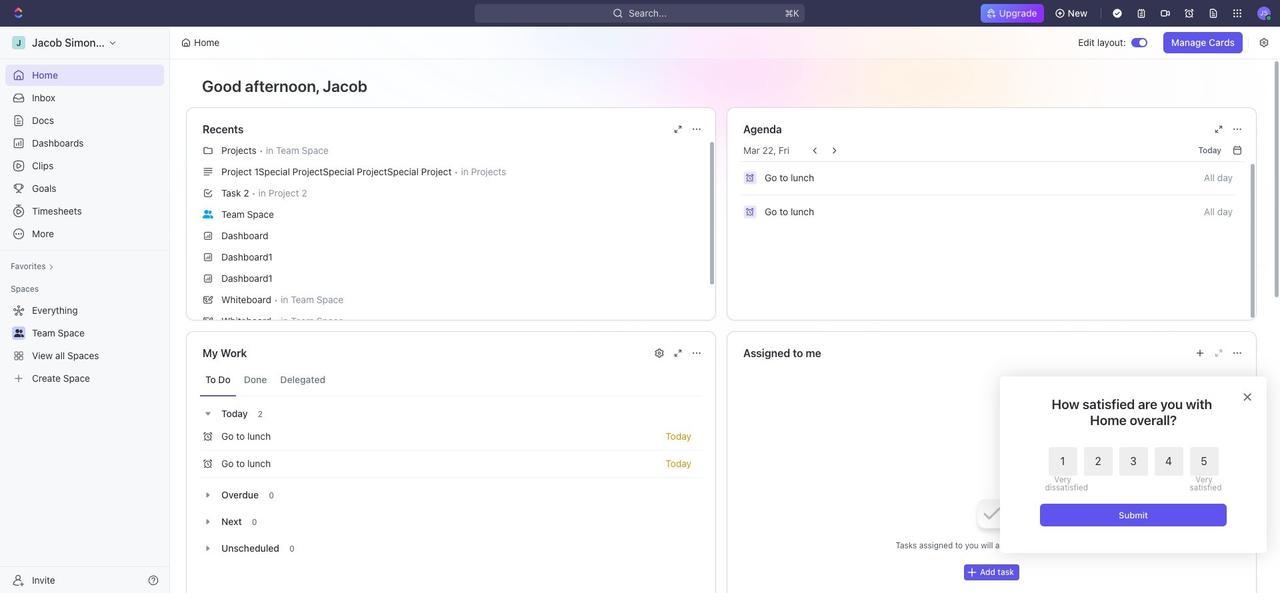 Task type: describe. For each thing, give the bounding box(es) containing it.
jacob simon's workspace, , element
[[12, 36, 25, 49]]



Task type: vqa. For each thing, say whether or not it's contained in the screenshot.
the left 'User Group' icon
no



Task type: locate. For each thing, give the bounding box(es) containing it.
option group
[[1045, 447, 1218, 492]]

tree
[[5, 300, 164, 389]]

tree inside the sidebar navigation
[[5, 300, 164, 389]]

dialog
[[1000, 377, 1267, 553]]

user group image
[[14, 329, 24, 337]]

sidebar navigation
[[0, 27, 173, 593]]



